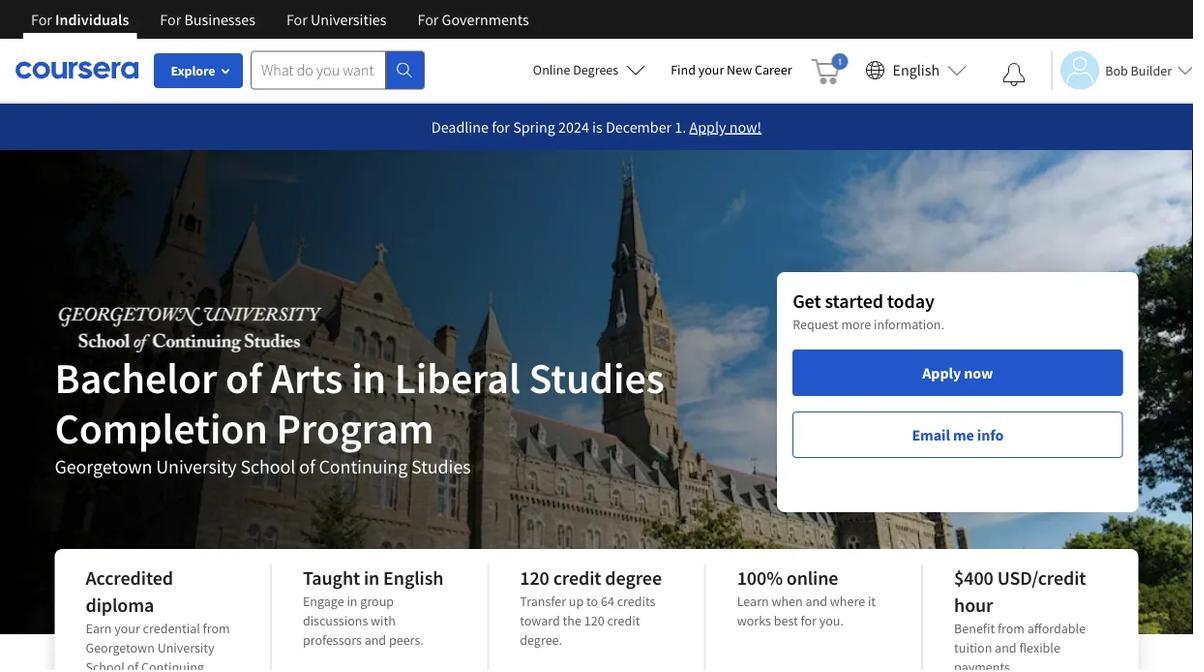 Task type: describe. For each thing, give the bounding box(es) containing it.
you.
[[820, 612, 844, 629]]

info
[[978, 425, 1004, 444]]

discussions
[[303, 612, 368, 629]]

What do you want to learn? text field
[[251, 51, 386, 90]]

businesses
[[184, 10, 256, 29]]

and inside taught in english engage in group discussions with professors and peers.
[[365, 631, 387, 649]]

december
[[606, 117, 672, 137]]

for inside 100% online learn when and where it works best for you.
[[801, 612, 817, 629]]

1 horizontal spatial of
[[226, 351, 262, 404]]

1 horizontal spatial studies
[[529, 351, 665, 404]]

online degrees
[[533, 61, 619, 78]]

explore button
[[154, 53, 243, 88]]

universities
[[311, 10, 387, 29]]

your inside find your new career "link"
[[699, 61, 725, 78]]

works
[[738, 612, 772, 629]]

deadline for spring 2024 is december 1. apply now!
[[432, 117, 762, 137]]

bachelor
[[55, 351, 217, 404]]

university inside accredited diploma earn your credential from georgetown university school of continui
[[157, 639, 215, 657]]

0 vertical spatial 120
[[520, 566, 550, 590]]

me
[[954, 425, 975, 444]]

bob builder button
[[1052, 51, 1194, 90]]

for individuals
[[31, 10, 129, 29]]

now!
[[730, 117, 762, 137]]

in inside bachelor of arts in liberal studies completion program georgetown university school of continuing studies
[[352, 351, 386, 404]]

credential
[[143, 620, 200, 637]]

degrees
[[573, 61, 619, 78]]

spring
[[513, 117, 556, 137]]

taught
[[303, 566, 360, 590]]

school inside accredited diploma earn your credential from georgetown university school of continui
[[86, 658, 125, 670]]

shopping cart: 1 item image
[[812, 53, 849, 84]]

earn
[[86, 620, 112, 637]]

degree
[[606, 566, 662, 590]]

when
[[772, 593, 803, 610]]

new
[[727, 61, 753, 78]]

affordable
[[1028, 620, 1087, 637]]

with
[[371, 612, 396, 629]]

bob builder
[[1106, 61, 1173, 79]]

it
[[868, 593, 876, 610]]

request
[[793, 316, 839, 333]]

1.
[[675, 117, 687, 137]]

email me info
[[913, 425, 1004, 444]]

1 vertical spatial of
[[299, 455, 315, 479]]

120 credit degree transfer up to 64 credits toward the 120 credit degree.
[[520, 566, 662, 649]]

your inside accredited diploma earn your credential from georgetown university school of continui
[[115, 620, 140, 637]]

georgetown inside bachelor of arts in liberal studies completion program georgetown university school of continuing studies
[[55, 455, 152, 479]]

started
[[826, 289, 884, 313]]

the
[[563, 612, 582, 629]]

apply now button
[[793, 350, 1124, 396]]

for businesses
[[160, 10, 256, 29]]

university inside bachelor of arts in liberal studies completion program georgetown university school of continuing studies
[[156, 455, 237, 479]]

group
[[361, 593, 394, 610]]

for for universities
[[287, 10, 308, 29]]

$400 usd/credit hour benefit from affordable tuition and flexible payments.
[[955, 566, 1087, 670]]

and inside "$400 usd/credit hour benefit from affordable tuition and flexible payments."
[[996, 639, 1017, 657]]

school inside bachelor of arts in liberal studies completion program georgetown university school of continuing studies
[[241, 455, 296, 479]]

get
[[793, 289, 822, 313]]

payments.
[[955, 658, 1014, 670]]

benefit
[[955, 620, 996, 637]]

64
[[601, 593, 615, 610]]

for for governments
[[418, 10, 439, 29]]

continuing
[[319, 455, 408, 479]]

english inside taught in english engage in group discussions with professors and peers.
[[384, 566, 444, 590]]

100%
[[738, 566, 783, 590]]

find
[[671, 61, 696, 78]]

2 vertical spatial in
[[347, 593, 358, 610]]

for universities
[[287, 10, 387, 29]]

governments
[[442, 10, 529, 29]]

now
[[965, 363, 994, 383]]

100% online learn when and where it works best for you.
[[738, 566, 876, 629]]

diploma
[[86, 593, 154, 617]]

from inside "$400 usd/credit hour benefit from affordable tuition and flexible payments."
[[998, 620, 1025, 637]]

degree.
[[520, 631, 563, 649]]

completion
[[55, 401, 268, 455]]

online degrees button
[[518, 48, 662, 91]]

0 horizontal spatial credit
[[554, 566, 602, 590]]



Task type: vqa. For each thing, say whether or not it's contained in the screenshot.
the top for
yes



Task type: locate. For each thing, give the bounding box(es) containing it.
email
[[913, 425, 951, 444]]

$400
[[955, 566, 994, 590]]

flexible
[[1020, 639, 1061, 657]]

1 horizontal spatial your
[[699, 61, 725, 78]]

arts
[[271, 351, 343, 404]]

coursera image
[[15, 54, 138, 85]]

0 horizontal spatial apply
[[690, 117, 727, 137]]

studies
[[529, 351, 665, 404], [412, 455, 471, 479]]

1 horizontal spatial credit
[[608, 612, 640, 629]]

of inside accredited diploma earn your credential from georgetown university school of continui
[[127, 658, 139, 670]]

banner navigation
[[15, 0, 545, 39]]

for left universities
[[287, 10, 308, 29]]

0 vertical spatial georgetown
[[55, 455, 152, 479]]

in up group
[[364, 566, 380, 590]]

and down with
[[365, 631, 387, 649]]

0 horizontal spatial and
[[365, 631, 387, 649]]

apply right 1.
[[690, 117, 727, 137]]

university
[[156, 455, 237, 479], [157, 639, 215, 657]]

usd/credit
[[998, 566, 1087, 590]]

1 vertical spatial your
[[115, 620, 140, 637]]

professors
[[303, 631, 362, 649]]

0 vertical spatial your
[[699, 61, 725, 78]]

career
[[755, 61, 793, 78]]

for right best
[[801, 612, 817, 629]]

for for individuals
[[31, 10, 52, 29]]

in left group
[[347, 593, 358, 610]]

120 up transfer
[[520, 566, 550, 590]]

for left governments
[[418, 10, 439, 29]]

engage
[[303, 593, 344, 610]]

today
[[888, 289, 935, 313]]

your right find
[[699, 61, 725, 78]]

accredited diploma earn your credential from georgetown university school of continui
[[86, 566, 230, 670]]

credit
[[554, 566, 602, 590], [608, 612, 640, 629]]

and inside 100% online learn when and where it works best for you.
[[806, 593, 828, 610]]

online
[[533, 61, 571, 78]]

liberal
[[395, 351, 521, 404]]

1 vertical spatial apply
[[923, 363, 962, 383]]

0 vertical spatial of
[[226, 351, 262, 404]]

2 vertical spatial of
[[127, 658, 139, 670]]

0 vertical spatial apply
[[690, 117, 727, 137]]

from right "credential"
[[203, 620, 230, 637]]

0 horizontal spatial from
[[203, 620, 230, 637]]

0 vertical spatial school
[[241, 455, 296, 479]]

for governments
[[418, 10, 529, 29]]

english inside button
[[893, 61, 940, 80]]

of left arts
[[226, 351, 262, 404]]

1 for from the left
[[31, 10, 52, 29]]

0 horizontal spatial school
[[86, 658, 125, 670]]

find your new career link
[[662, 58, 802, 82]]

1 vertical spatial credit
[[608, 612, 640, 629]]

for for businesses
[[160, 10, 181, 29]]

bob
[[1106, 61, 1129, 79]]

english up group
[[384, 566, 444, 590]]

best
[[774, 612, 799, 629]]

1 horizontal spatial school
[[241, 455, 296, 479]]

of left 'continuing'
[[299, 455, 315, 479]]

individuals
[[55, 10, 129, 29]]

georgetown down the bachelor
[[55, 455, 152, 479]]

credit up up
[[554, 566, 602, 590]]

your
[[699, 61, 725, 78], [115, 620, 140, 637]]

None search field
[[251, 51, 425, 90]]

find your new career
[[671, 61, 793, 78]]

school
[[241, 455, 296, 479], [86, 658, 125, 670]]

2 for from the left
[[160, 10, 181, 29]]

and down online
[[806, 593, 828, 610]]

120 down to
[[585, 612, 605, 629]]

0 horizontal spatial for
[[492, 117, 510, 137]]

1 horizontal spatial and
[[806, 593, 828, 610]]

and up 'payments.'
[[996, 639, 1017, 657]]

1 vertical spatial school
[[86, 658, 125, 670]]

0 horizontal spatial english
[[384, 566, 444, 590]]

credit down credits
[[608, 612, 640, 629]]

credits
[[617, 593, 656, 610]]

transfer
[[520, 593, 567, 610]]

peers.
[[389, 631, 424, 649]]

0 vertical spatial university
[[156, 455, 237, 479]]

1 horizontal spatial from
[[998, 620, 1025, 637]]

4 for from the left
[[418, 10, 439, 29]]

0 horizontal spatial 120
[[520, 566, 550, 590]]

email me info button
[[793, 412, 1124, 458]]

0 vertical spatial studies
[[529, 351, 665, 404]]

georgetown university school of continuing studies logo image
[[55, 304, 325, 352]]

english right shopping cart: 1 item image
[[893, 61, 940, 80]]

more
[[842, 316, 872, 333]]

1 horizontal spatial apply
[[923, 363, 962, 383]]

in
[[352, 351, 386, 404], [364, 566, 380, 590], [347, 593, 358, 610]]

in right arts
[[352, 351, 386, 404]]

up
[[569, 593, 584, 610]]

0 horizontal spatial your
[[115, 620, 140, 637]]

to
[[587, 593, 599, 610]]

0 horizontal spatial of
[[127, 658, 139, 670]]

bachelor of arts in liberal studies completion program georgetown university school of continuing studies
[[55, 351, 665, 479]]

0 vertical spatial english
[[893, 61, 940, 80]]

learn
[[738, 593, 770, 610]]

of
[[226, 351, 262, 404], [299, 455, 315, 479], [127, 658, 139, 670]]

1 vertical spatial in
[[364, 566, 380, 590]]

accredited
[[86, 566, 173, 590]]

taught in english engage in group discussions with professors and peers.
[[303, 566, 444, 649]]

english button
[[858, 39, 975, 102]]

1 vertical spatial english
[[384, 566, 444, 590]]

of down diploma
[[127, 658, 139, 670]]

show notifications image
[[1003, 63, 1027, 86]]

georgetown inside accredited diploma earn your credential from georgetown university school of continui
[[86, 639, 155, 657]]

apply
[[690, 117, 727, 137], [923, 363, 962, 383]]

0 horizontal spatial studies
[[412, 455, 471, 479]]

apply inside button
[[923, 363, 962, 383]]

georgetown down earn
[[86, 639, 155, 657]]

hour
[[955, 593, 994, 617]]

1 horizontal spatial english
[[893, 61, 940, 80]]

apply now
[[923, 363, 994, 383]]

from inside accredited diploma earn your credential from georgetown university school of continui
[[203, 620, 230, 637]]

online
[[787, 566, 839, 590]]

for
[[31, 10, 52, 29], [160, 10, 181, 29], [287, 10, 308, 29], [418, 10, 439, 29]]

for left spring on the left of page
[[492, 117, 510, 137]]

2 horizontal spatial of
[[299, 455, 315, 479]]

builder
[[1132, 61, 1173, 79]]

deadline
[[432, 117, 489, 137]]

0 vertical spatial for
[[492, 117, 510, 137]]

from
[[203, 620, 230, 637], [998, 620, 1025, 637]]

2 from from the left
[[998, 620, 1025, 637]]

2 horizontal spatial and
[[996, 639, 1017, 657]]

1 horizontal spatial for
[[801, 612, 817, 629]]

0 vertical spatial credit
[[554, 566, 602, 590]]

where
[[831, 593, 866, 610]]

apply left now
[[923, 363, 962, 383]]

is
[[593, 117, 603, 137]]

and
[[806, 593, 828, 610], [365, 631, 387, 649], [996, 639, 1017, 657]]

1 from from the left
[[203, 620, 230, 637]]

your down diploma
[[115, 620, 140, 637]]

georgetown
[[55, 455, 152, 479], [86, 639, 155, 657]]

get started today request more information.
[[793, 289, 945, 333]]

explore
[[171, 62, 215, 79]]

1 vertical spatial for
[[801, 612, 817, 629]]

program
[[277, 401, 434, 455]]

1 vertical spatial 120
[[585, 612, 605, 629]]

tuition
[[955, 639, 993, 657]]

from up flexible
[[998, 620, 1025, 637]]

3 for from the left
[[287, 10, 308, 29]]

2024
[[559, 117, 590, 137]]

toward
[[520, 612, 561, 629]]

school down earn
[[86, 658, 125, 670]]

school left 'continuing'
[[241, 455, 296, 479]]

information.
[[874, 316, 945, 333]]

1 horizontal spatial 120
[[585, 612, 605, 629]]

0 vertical spatial in
[[352, 351, 386, 404]]

1 vertical spatial georgetown
[[86, 639, 155, 657]]

for left individuals
[[31, 10, 52, 29]]

apply now! link
[[690, 117, 762, 137]]

1 vertical spatial university
[[157, 639, 215, 657]]

1 vertical spatial studies
[[412, 455, 471, 479]]

for left businesses
[[160, 10, 181, 29]]



